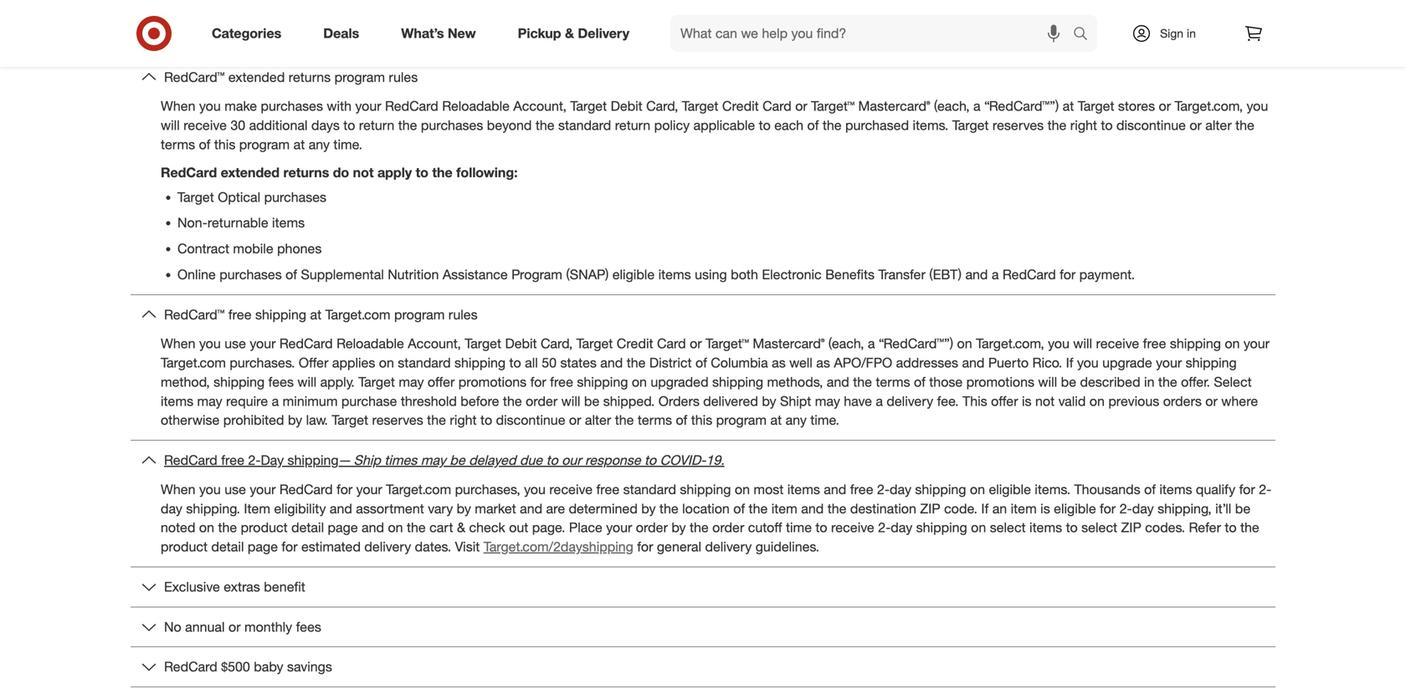 Task type: locate. For each thing, give the bounding box(es) containing it.
1 horizontal spatial discontinue
[[1117, 117, 1186, 134]]

2 horizontal spatial eligible
[[1054, 501, 1096, 517]]

returns for program
[[289, 69, 331, 85]]

item up time
[[772, 501, 798, 517]]

be right it'll
[[1235, 501, 1251, 517]]

redcard $500 baby savings button
[[131, 648, 1276, 687]]

1 horizontal spatial product
[[241, 520, 288, 536]]

1 redcard™ from the top
[[164, 69, 225, 85]]

target.com, up puerto
[[976, 336, 1044, 352]]

if inside when you use your redcard for your target.com purchases, you receive free standard shipping on most items and free 2-day shipping on eligible items. thousands of items qualify for 2- day shipping. item eligibility and assortment vary by market and are determined by the location of the item and the destination zip code. if an item is eligible for 2-day shipping, it'll be noted on the product detail page and on the cart & check out page. place your order by the order cutoff time to receive 2-day shipping on select items to select zip codes. refer to the product detail page for estimated delivery dates. visit
[[981, 501, 989, 517]]

redcard up the apply
[[385, 98, 438, 114]]

1 vertical spatial fees
[[296, 619, 321, 636]]

0 horizontal spatial delivery
[[364, 539, 411, 555]]

if inside when you use your redcard reloadable account, target debit card, target credit card or target™ mastercard® (each, a "redcard™") on target.com, you will receive free shipping on your target.com purchases. offer applies on standard shipping to all 50 states and the district of columbia as well as apo/fpo addresses and puerto rico. if you upgrade your shipping method, shipping fees will apply. target may offer promotions for free shipping on upgraded shipping methods, and the terms of those promotions will be described in the offer. select items may require a minimum purchase threshold before the order will be shipped. orders delivered by shipt may have a delivery fee. this offer is not valid on previous orders or where otherwise prohibited by law. target reserves the right to discontinue or alter the terms of this program at any time.
[[1066, 355, 1074, 371]]

What can we help you find? suggestions appear below search field
[[671, 15, 1077, 52]]

0 vertical spatial time.
[[333, 136, 363, 153]]

at down additional
[[293, 136, 305, 153]]

target™
[[811, 98, 855, 114], [706, 336, 749, 352]]

0 vertical spatial target.com
[[325, 307, 391, 323]]

prohibited inside when you use your redcard reloadable account, target debit card, target credit card or target™ mastercard® (each, a "redcard™") on target.com, you will receive free shipping on your target.com purchases. offer applies on standard shipping to all 50 states and the district of columbia as well as apo/fpo addresses and puerto rico. if you upgrade your shipping method, shipping fees will apply. target may offer promotions for free shipping on upgraded shipping methods, and the terms of those promotions will be described in the offer. select items may require a minimum purchase threshold before the order will be shipped. orders delivered by shipt may have a delivery fee. this offer is not valid on previous orders or where otherwise prohibited by law. target reserves the right to discontinue or alter the terms of this program at any time.
[[223, 412, 284, 429]]

vary
[[428, 501, 453, 517]]

item right an
[[1011, 501, 1037, 517]]

2 vertical spatial terms
[[638, 412, 672, 429]]

2 return from the left
[[615, 117, 651, 134]]

offer up threshold
[[428, 374, 455, 390]]

if left an
[[981, 501, 989, 517]]

0 vertical spatial extended
[[228, 69, 285, 85]]

of right location
[[733, 501, 745, 517]]

debit
[[611, 98, 643, 114], [505, 336, 537, 352]]

1 horizontal spatial items.
[[1035, 482, 1071, 498]]

use up item
[[225, 482, 246, 498]]

card, up 50
[[541, 336, 573, 352]]

puerto
[[988, 355, 1029, 371]]

return left policy
[[615, 117, 651, 134]]

items. right purchased
[[913, 117, 949, 134]]

non-returnable items
[[177, 215, 305, 231]]

0 horizontal spatial items.
[[913, 117, 949, 134]]

1 horizontal spatial mastercard®
[[858, 98, 930, 114]]

mastercard® up well
[[753, 336, 825, 352]]

are
[[546, 501, 565, 517]]

1 horizontal spatial terms
[[638, 412, 672, 429]]

not left valid at right bottom
[[1035, 393, 1055, 410]]

on up shipped.
[[632, 374, 647, 390]]

search button
[[1066, 15, 1106, 55]]

1 vertical spatial &
[[457, 520, 465, 536]]

purchases down redcard extended returns do not apply to the following:
[[264, 189, 327, 205]]

an
[[993, 501, 1007, 517]]

select down an
[[990, 520, 1026, 536]]

0 horizontal spatial fees
[[268, 374, 294, 390]]

1 vertical spatial credit
[[617, 336, 653, 352]]

shipping
[[255, 307, 306, 323], [1170, 336, 1221, 352], [455, 355, 506, 371], [1186, 355, 1237, 371], [214, 374, 265, 390], [577, 374, 628, 390], [712, 374, 763, 390], [288, 452, 339, 469], [680, 482, 731, 498], [915, 482, 966, 498], [916, 520, 967, 536]]

0 vertical spatial reloadable
[[442, 98, 510, 114]]

prohibited up redcard™ extended returns program rules
[[283, 29, 344, 45]]

reloadable
[[442, 98, 510, 114], [337, 336, 404, 352]]

1 as from the left
[[772, 355, 786, 371]]

at inside when you use your redcard reloadable account, target debit card, target credit card or target™ mastercard® (each, a "redcard™") on target.com, you will receive free shipping on your target.com purchases. offer applies on standard shipping to all 50 states and the district of columbia as well as apo/fpo addresses and puerto rico. if you upgrade your shipping method, shipping fees will apply. target may offer promotions for free shipping on upgraded shipping methods, and the terms of those promotions will be described in the offer. select items may require a minimum purchase threshold before the order will be shipped. orders delivered by shipt may have a delivery fee. this offer is not valid on previous orders or where otherwise prohibited by law. target reserves the right to discontinue or alter the terms of this program at any time.
[[771, 412, 782, 429]]

0 horizontal spatial (each,
[[828, 336, 864, 352]]

2 item from the left
[[1011, 501, 1037, 517]]

when inside when you use your redcard for your target.com purchases, you receive free standard shipping on most items and free 2-day shipping on eligible items. thousands of items qualify for 2- day shipping. item eligibility and assortment vary by market and are determined by the location of the item and the destination zip code. if an item is eligible for 2-day shipping, it'll be noted on the product detail page and on the cart & check out page. place your order by the order cutoff time to receive 2-day shipping on select items to select zip codes. refer to the product detail page for estimated delivery dates. visit
[[161, 482, 196, 498]]

card up district
[[657, 336, 686, 352]]

offer right this
[[991, 393, 1018, 410]]

deals link
[[309, 15, 380, 52]]

target.com,
[[1175, 98, 1243, 114], [976, 336, 1044, 352]]

0 horizontal spatial standard
[[398, 355, 451, 371]]

redcard™ inside "redcard™ free shipping at target.com program rules" dropdown button
[[164, 307, 225, 323]]

and right (ebt)
[[966, 266, 988, 283]]

1 vertical spatial redcard™
[[164, 307, 225, 323]]

0 horizontal spatial in
[[1144, 374, 1155, 390]]

0 horizontal spatial &
[[457, 520, 465, 536]]

alter
[[1206, 117, 1232, 134], [585, 412, 611, 429]]

card, up policy
[[646, 98, 678, 114]]

due
[[520, 452, 542, 469]]

0 horizontal spatial right
[[450, 412, 477, 429]]

1 horizontal spatial this
[[691, 412, 713, 429]]

1 vertical spatial in
[[1144, 374, 1155, 390]]

1 vertical spatial target.com,
[[976, 336, 1044, 352]]

target.com down supplemental
[[325, 307, 391, 323]]

0 horizontal spatial detail
[[211, 539, 244, 555]]

receive left 30
[[183, 117, 227, 134]]

shipped.
[[603, 393, 655, 410]]

0 vertical spatial discontinue
[[1117, 117, 1186, 134]]

a inside when you make purchases with your redcard reloadable account, target debit card, target credit card or target™ mastercard® (each, a "redcard™") at target stores or target.com, you will receive 30 additional days to return the purchases beyond the standard return policy applicable to each of the purchased items. target reserves the right to discontinue or alter the terms of this program at any time.
[[973, 98, 981, 114]]

0 vertical spatial rules
[[389, 69, 418, 85]]

1 horizontal spatial time.
[[811, 412, 840, 429]]

reloadable inside when you use your redcard reloadable account, target debit card, target credit card or target™ mastercard® (each, a "redcard™") on target.com, you will receive free shipping on your target.com purchases. offer applies on standard shipping to all 50 states and the district of columbia as well as apo/fpo addresses and puerto rico. if you upgrade your shipping method, shipping fees will apply. target may offer promotions for free shipping on upgraded shipping methods, and the terms of those promotions will be described in the offer. select items may require a minimum purchase threshold before the order will be shipped. orders delivered by shipt may have a delivery fee. this offer is not valid on previous orders or where otherwise prohibited by law. target reserves the right to discontinue or alter the terms of this program at any time.
[[337, 336, 404, 352]]

product
[[241, 520, 288, 536], [161, 539, 208, 555]]

time. up do
[[333, 136, 363, 153]]

additional
[[249, 117, 308, 134]]

will
[[161, 117, 180, 134], [1073, 336, 1092, 352], [297, 374, 317, 390], [1038, 374, 1057, 390], [561, 393, 580, 410]]

0 horizontal spatial reserves
[[372, 412, 423, 429]]

redcard
[[385, 98, 438, 114], [161, 164, 217, 181], [1003, 266, 1056, 283], [279, 336, 333, 352], [164, 452, 217, 469], [279, 482, 333, 498], [164, 659, 217, 676]]

0 horizontal spatial is
[[1022, 393, 1032, 410]]

1 horizontal spatial "redcard™")
[[984, 98, 1059, 114]]

and up those
[[962, 355, 985, 371]]

discontinue
[[1117, 117, 1186, 134], [496, 412, 565, 429]]

use for redcard™ free shipping at target.com program rules
[[225, 336, 246, 352]]

free up destination
[[850, 482, 873, 498]]

of
[[807, 117, 819, 134], [199, 136, 210, 153], [286, 266, 297, 283], [696, 355, 707, 371], [914, 374, 926, 390], [676, 412, 687, 429], [1144, 482, 1156, 498], [733, 501, 745, 517]]

1 vertical spatial rules
[[449, 307, 478, 323]]

1 horizontal spatial eligible
[[989, 482, 1031, 498]]

delivery left fee.
[[887, 393, 933, 410]]

free up purchases.
[[228, 307, 252, 323]]

when inside when you use your redcard reloadable account, target debit card, target credit card or target™ mastercard® (each, a "redcard™") on target.com, you will receive free shipping on your target.com purchases. offer applies on standard shipping to all 50 states and the district of columbia as well as apo/fpo addresses and puerto rico. if you upgrade your shipping method, shipping fees will apply. target may offer promotions for free shipping on upgraded shipping methods, and the terms of those promotions will be described in the offer. select items may require a minimum purchase threshold before the order will be shipped. orders delivered by shipt may have a delivery fee. this offer is not valid on previous orders or where otherwise prohibited by law. target reserves the right to discontinue or alter the terms of this program at any time.
[[161, 336, 196, 352]]

assortment
[[356, 501, 424, 517]]

30
[[230, 117, 245, 134]]

items. inside when you make purchases with your redcard reloadable account, target debit card, target credit card or target™ mastercard® (each, a "redcard™") at target stores or target.com, you will receive 30 additional days to return the purchases beyond the standard return policy applicable to each of the purchased items. target reserves the right to discontinue or alter the terms of this program at any time.
[[913, 117, 949, 134]]

order inside when you use your redcard reloadable account, target debit card, target credit card or target™ mastercard® (each, a "redcard™") on target.com, you will receive free shipping on your target.com purchases. offer applies on standard shipping to all 50 states and the district of columbia as well as apo/fpo addresses and puerto rico. if you upgrade your shipping method, shipping fees will apply. target may offer promotions for free shipping on upgraded shipping methods, and the terms of those promotions will be described in the offer. select items may require a minimum purchase threshold before the order will be shipped. orders delivered by shipt may have a delivery fee. this offer is not valid on previous orders or where otherwise prohibited by law. target reserves the right to discontinue or alter the terms of this program at any time.
[[526, 393, 558, 410]]

receive inside when you make purchases with your redcard reloadable account, target debit card, target credit card or target™ mastercard® (each, a "redcard™") at target stores or target.com, you will receive 30 additional days to return the purchases beyond the standard return policy applicable to each of the purchased items. target reserves the right to discontinue or alter the terms of this program at any time.
[[183, 117, 227, 134]]

apply.
[[320, 374, 355, 390]]

1 item from the left
[[772, 501, 798, 517]]

mastercard® inside when you make purchases with your redcard reloadable account, target debit card, target credit card or target™ mastercard® (each, a "redcard™") at target stores or target.com, you will receive 30 additional days to return the purchases beyond the standard return policy applicable to each of the purchased items. target reserves the right to discontinue or alter the terms of this program at any time.
[[858, 98, 930, 114]]

returns up with
[[289, 69, 331, 85]]

online purchases of supplemental nutrition assistance program (snap) eligible items using both electronic benefits transfer (ebt) and a redcard for payment.
[[177, 266, 1135, 283]]

before
[[461, 393, 499, 410]]

0 horizontal spatial this
[[214, 136, 236, 153]]

terms inside when you make purchases with your redcard reloadable account, target debit card, target credit card or target™ mastercard® (each, a "redcard™") at target stores or target.com, you will receive 30 additional days to return the purchases beyond the standard return policy applicable to each of the purchased items. target reserves the right to discontinue or alter the terms of this program at any time.
[[161, 136, 195, 153]]

(ebt)
[[929, 266, 962, 283]]

and up out
[[520, 501, 543, 517]]

day
[[890, 482, 912, 498], [161, 501, 182, 517], [1132, 501, 1154, 517], [891, 520, 913, 536]]

target.com, inside when you make purchases with your redcard reloadable account, target debit card, target credit card or target™ mastercard® (each, a "redcard™") at target stores or target.com, you will receive 30 additional days to return the purchases beyond the standard return policy applicable to each of the purchased items. target reserves the right to discontinue or alter the terms of this program at any time.
[[1175, 98, 1243, 114]]

1 select from the left
[[990, 520, 1026, 536]]

program
[[512, 266, 562, 283]]

on down code.
[[971, 520, 986, 536]]

when for when you make purchases with your redcard reloadable account, target debit card, target credit card or target™ mastercard® (each, a "redcard™") at target stores or target.com, you will receive 30 additional days to return the purchases beyond the standard return policy applicable to each of the purchased items. target reserves the right to discontinue or alter the terms of this program at any time.
[[161, 98, 196, 114]]

0 horizontal spatial select
[[990, 520, 1026, 536]]

1 horizontal spatial alter
[[1206, 117, 1232, 134]]

1 vertical spatial prohibited
[[223, 412, 284, 429]]

fees
[[268, 374, 294, 390], [296, 619, 321, 636]]

standard
[[558, 117, 611, 134], [398, 355, 451, 371], [623, 482, 676, 498]]

1 vertical spatial alter
[[585, 412, 611, 429]]

1 vertical spatial card,
[[541, 336, 573, 352]]

may down method,
[[197, 393, 222, 410]]

rules inside dropdown button
[[449, 307, 478, 323]]

at down supplemental
[[310, 307, 322, 323]]

categories link
[[198, 15, 302, 52]]

0 horizontal spatial time.
[[333, 136, 363, 153]]

eligible up an
[[989, 482, 1031, 498]]

discontinue inside when you use your redcard reloadable account, target debit card, target credit card or target™ mastercard® (each, a "redcard™") on target.com, you will receive free shipping on your target.com purchases. offer applies on standard shipping to all 50 states and the district of columbia as well as apo/fpo addresses and puerto rico. if you upgrade your shipping method, shipping fees will apply. target may offer promotions for free shipping on upgraded shipping methods, and the terms of those promotions will be described in the offer. select items may require a minimum purchase threshold before the order will be shipped. orders delivered by shipt may have a delivery fee. this offer is not valid on previous orders or where otherwise prohibited by law. target reserves the right to discontinue or alter the terms of this program at any time.
[[496, 412, 565, 429]]

extended inside redcard™ extended returns program rules 'dropdown button'
[[228, 69, 285, 85]]

target.com, inside when you use your redcard reloadable account, target debit card, target credit card or target™ mastercard® (each, a "redcard™") on target.com, you will receive free shipping on your target.com purchases. offer applies on standard shipping to all 50 states and the district of columbia as well as apo/fpo addresses and puerto rico. if you upgrade your shipping method, shipping fees will apply. target may offer promotions for free shipping on upgraded shipping methods, and the terms of those promotions will be described in the offer. select items may require a minimum purchase threshold before the order will be shipped. orders delivered by shipt may have a delivery fee. this offer is not valid on previous orders or where otherwise prohibited by law. target reserves the right to discontinue or alter the terms of this program at any time.
[[976, 336, 1044, 352]]

no
[[164, 619, 181, 636]]

1 vertical spatial target™
[[706, 336, 749, 352]]

prohibited down require on the left
[[223, 412, 284, 429]]

(each,
[[934, 98, 970, 114], [828, 336, 864, 352]]

1 horizontal spatial is
[[1041, 501, 1050, 517]]

use inside when you use your redcard reloadable account, target debit card, target credit card or target™ mastercard® (each, a "redcard™") on target.com, you will receive free shipping on your target.com purchases. offer applies on standard shipping to all 50 states and the district of columbia as well as apo/fpo addresses and puerto rico. if you upgrade your shipping method, shipping fees will apply. target may offer promotions for free shipping on upgraded shipping methods, and the terms of those promotions will be described in the offer. select items may require a minimum purchase threshold before the order will be shipped. orders delivered by shipt may have a delivery fee. this offer is not valid on previous orders or where otherwise prohibited by law. target reserves the right to discontinue or alter the terms of this program at any time.
[[225, 336, 246, 352]]

deals
[[323, 25, 359, 41]]

0 vertical spatial detail
[[291, 520, 324, 536]]

standard down covid-
[[623, 482, 676, 498]]

0 vertical spatial when
[[161, 98, 196, 114]]

program inside when you use your redcard reloadable account, target debit card, target credit card or target™ mastercard® (each, a "redcard™") on target.com, you will receive free shipping on your target.com purchases. offer applies on standard shipping to all 50 states and the district of columbia as well as apo/fpo addresses and puerto rico. if you upgrade your shipping method, shipping fees will apply. target may offer promotions for free shipping on upgraded shipping methods, and the terms of those promotions will be described in the offer. select items may require a minimum purchase threshold before the order will be shipped. orders delivered by shipt may have a delivery fee. this offer is not valid on previous orders or where otherwise prohibited by law. target reserves the right to discontinue or alter the terms of this program at any time.
[[716, 412, 767, 429]]

use inside when you use your redcard for your target.com purchases, you receive free standard shipping on most items and free 2-day shipping on eligible items. thousands of items qualify for 2- day shipping. item eligibility and assortment vary by market and are determined by the location of the item and the destination zip code. if an item is eligible for 2-day shipping, it'll be noted on the product detail page and on the cart & check out page. place your order by the order cutoff time to receive 2-day shipping on select items to select zip codes. refer to the product detail page for estimated delivery dates. visit
[[225, 482, 246, 498]]

& right pickup
[[565, 25, 574, 41]]

for left "general"
[[637, 539, 653, 555]]

2-
[[248, 452, 261, 469], [877, 482, 890, 498], [1259, 482, 1272, 498], [1120, 501, 1132, 517], [878, 520, 891, 536]]

rules down assistance
[[449, 307, 478, 323]]

2 redcard™ from the top
[[164, 307, 225, 323]]

delivery inside when you use your redcard for your target.com purchases, you receive free standard shipping on most items and free 2-day shipping on eligible items. thousands of items qualify for 2- day shipping. item eligibility and assortment vary by market and are determined by the location of the item and the destination zip code. if an item is eligible for 2-day shipping, it'll be noted on the product detail page and on the cart & check out page. place your order by the order cutoff time to receive 2-day shipping on select items to select zip codes. refer to the product detail page for estimated delivery dates. visit
[[364, 539, 411, 555]]

0 horizontal spatial alter
[[585, 412, 611, 429]]

0 vertical spatial (each,
[[934, 98, 970, 114]]

will left 30
[[161, 117, 180, 134]]

0 vertical spatial this
[[214, 136, 236, 153]]

3 when from the top
[[161, 482, 196, 498]]

if
[[1066, 355, 1074, 371], [981, 501, 989, 517]]

for down all
[[530, 374, 546, 390]]

well
[[790, 355, 813, 371]]

card, inside when you make purchases with your redcard reloadable account, target debit card, target credit card or target™ mastercard® (each, a "redcard™") at target stores or target.com, you will receive 30 additional days to return the purchases beyond the standard return policy applicable to each of the purchased items. target reserves the right to discontinue or alter the terms of this program at any time.
[[646, 98, 678, 114]]

terms
[[161, 136, 195, 153], [876, 374, 910, 390], [638, 412, 672, 429]]

not
[[353, 164, 374, 181], [1035, 393, 1055, 410]]

receive inside when you use your redcard reloadable account, target debit card, target credit card or target™ mastercard® (each, a "redcard™") on target.com, you will receive free shipping on your target.com purchases. offer applies on standard shipping to all 50 states and the district of columbia as well as apo/fpo addresses and puerto rico. if you upgrade your shipping method, shipping fees will apply. target may offer promotions for free shipping on upgraded shipping methods, and the terms of those promotions will be described in the offer. select items may require a minimum purchase threshold before the order will be shipped. orders delivered by shipt may have a delivery fee. this offer is not valid on previous orders or where otherwise prohibited by law. target reserves the right to discontinue or alter the terms of this program at any time.
[[1096, 336, 1139, 352]]

1 vertical spatial offer
[[991, 393, 1018, 410]]

1 vertical spatial card
[[657, 336, 686, 352]]

1 vertical spatial standard
[[398, 355, 451, 371]]

1 use from the top
[[225, 336, 246, 352]]

delivery
[[887, 393, 933, 410], [364, 539, 411, 555], [705, 539, 752, 555]]

0 horizontal spatial credit
[[617, 336, 653, 352]]

target.com inside when you use your redcard for your target.com purchases, you receive free standard shipping on most items and free 2-day shipping on eligible items. thousands of items qualify for 2- day shipping. item eligibility and assortment vary by market and are determined by the location of the item and the destination zip code. if an item is eligible for 2-day shipping, it'll be noted on the product detail page and on the cart & check out page. place your order by the order cutoff time to receive 2-day shipping on select items to select zip codes. refer to the product detail page for estimated delivery dates. visit
[[386, 482, 451, 498]]

target™ inside when you use your redcard reloadable account, target debit card, target credit card or target™ mastercard® (each, a "redcard™") on target.com, you will receive free shipping on your target.com purchases. offer applies on standard shipping to all 50 states and the district of columbia as well as apo/fpo addresses and puerto rico. if you upgrade your shipping method, shipping fees will apply. target may offer promotions for free shipping on upgraded shipping methods, and the terms of those promotions will be described in the offer. select items may require a minimum purchase threshold before the order will be shipped. orders delivered by shipt may have a delivery fee. this offer is not valid on previous orders or where otherwise prohibited by law. target reserves the right to discontinue or alter the terms of this program at any time.
[[706, 336, 749, 352]]

returns for do
[[283, 164, 329, 181]]

be
[[1061, 374, 1077, 390], [584, 393, 600, 410], [450, 452, 465, 469], [1235, 501, 1251, 517]]

when inside when you make purchases with your redcard reloadable account, target debit card, target credit card or target™ mastercard® (each, a "redcard™") at target stores or target.com, you will receive 30 additional days to return the purchases beyond the standard return policy applicable to each of the purchased items. target reserves the right to discontinue or alter the terms of this program at any time.
[[161, 98, 196, 114]]

card inside when you make purchases with your redcard reloadable account, target debit card, target credit card or target™ mastercard® (each, a "redcard™") at target stores or target.com, you will receive 30 additional days to return the purchases beyond the standard return policy applicable to each of the purchased items. target reserves the right to discontinue or alter the terms of this program at any time.
[[763, 98, 792, 114]]

1 horizontal spatial debit
[[611, 98, 643, 114]]

for right the qualify
[[1239, 482, 1255, 498]]

0 vertical spatial alter
[[1206, 117, 1232, 134]]

order down location
[[712, 520, 744, 536]]

for
[[1060, 266, 1076, 283], [530, 374, 546, 390], [337, 482, 353, 498], [1239, 482, 1255, 498], [1100, 501, 1116, 517], [282, 539, 298, 555], [637, 539, 653, 555]]

your inside when you make purchases with your redcard reloadable account, target debit card, target credit card or target™ mastercard® (each, a "redcard™") at target stores or target.com, you will receive 30 additional days to return the purchases beyond the standard return policy applicable to each of the purchased items. target reserves the right to discontinue or alter the terms of this program at any time.
[[355, 98, 381, 114]]

0 vertical spatial eligible
[[612, 266, 655, 283]]

&
[[565, 25, 574, 41], [457, 520, 465, 536]]

your
[[355, 98, 381, 114], [250, 336, 276, 352], [1244, 336, 1270, 352], [1156, 355, 1182, 371], [250, 482, 276, 498], [356, 482, 382, 498], [606, 520, 632, 536]]

1 vertical spatial when
[[161, 336, 196, 352]]

card up each
[[763, 98, 792, 114]]

0 vertical spatial use
[[225, 336, 246, 352]]

1 vertical spatial is
[[1041, 501, 1050, 517]]

credit up district
[[617, 336, 653, 352]]

1 promotions from the left
[[459, 374, 527, 390]]

0 vertical spatial target.com,
[[1175, 98, 1243, 114]]

items. left thousands
[[1035, 482, 1071, 498]]

1 horizontal spatial (each,
[[934, 98, 970, 114]]

as left well
[[772, 355, 786, 371]]

use
[[225, 336, 246, 352], [225, 482, 246, 498]]

1 horizontal spatial &
[[565, 25, 574, 41]]

1 horizontal spatial reserves
[[993, 117, 1044, 134]]

fees up savings
[[296, 619, 321, 636]]

optical
[[218, 189, 260, 205]]

cutoff
[[748, 520, 782, 536]]

1 horizontal spatial promotions
[[966, 374, 1035, 390]]

apo/fpo
[[834, 355, 892, 371]]

1 vertical spatial items.
[[1035, 482, 1071, 498]]

use up purchases.
[[225, 336, 246, 352]]

1 vertical spatial zip
[[1121, 520, 1142, 536]]

most
[[754, 482, 784, 498]]

program inside redcard™ extended returns program rules 'dropdown button'
[[334, 69, 385, 85]]

1 horizontal spatial fees
[[296, 619, 321, 636]]

target.com up vary
[[386, 482, 451, 498]]

this
[[963, 393, 987, 410]]

0 horizontal spatial card
[[657, 336, 686, 352]]

redcard free 2-day shipping — ship times may be delayed due to our response to covid-19.
[[164, 452, 725, 469]]

& inside when you use your redcard for your target.com purchases, you receive free standard shipping on most items and free 2-day shipping on eligible items. thousands of items qualify for 2- day shipping. item eligibility and assortment vary by market and are determined by the location of the item and the destination zip code. if an item is eligible for 2-day shipping, it'll be noted on the product detail page and on the cart & check out page. place your order by the order cutoff time to receive 2-day shipping on select items to select zip codes. refer to the product detail page for estimated delivery dates. visit
[[457, 520, 465, 536]]

what's new link
[[387, 15, 497, 52]]

account, inside when you make purchases with your redcard reloadable account, target debit card, target credit card or target™ mastercard® (each, a "redcard™") at target stores or target.com, you will receive 30 additional days to return the purchases beyond the standard return policy applicable to each of the purchased items. target reserves the right to discontinue or alter the terms of this program at any time.
[[513, 98, 567, 114]]

0 horizontal spatial discontinue
[[496, 412, 565, 429]]

1 vertical spatial "redcard™")
[[879, 336, 954, 352]]

0 horizontal spatial item
[[772, 501, 798, 517]]

may
[[399, 374, 424, 390], [197, 393, 222, 410], [815, 393, 840, 410], [421, 452, 446, 469]]

method,
[[161, 374, 210, 390]]

account, up threshold
[[408, 336, 461, 352]]

purchases down contract mobile phones
[[220, 266, 282, 283]]

items.
[[913, 117, 949, 134], [1035, 482, 1071, 498]]

returnable
[[207, 215, 268, 231]]

on down described
[[1090, 393, 1105, 410]]

mastercard® up purchased
[[858, 98, 930, 114]]

extended for redcard™
[[228, 69, 285, 85]]

0 horizontal spatial "redcard™")
[[879, 336, 954, 352]]

when left make
[[161, 98, 196, 114]]

redcard™ inside redcard™ extended returns program rules 'dropdown button'
[[164, 69, 225, 85]]

1 horizontal spatial standard
[[558, 117, 611, 134]]

1 horizontal spatial target™
[[811, 98, 855, 114]]

when for when you use your redcard for your target.com purchases, you receive free standard shipping on most items and free 2-day shipping on eligible items. thousands of items qualify for 2- day shipping. item eligibility and assortment vary by market and are determined by the location of the item and the destination zip code. if an item is eligible for 2-day shipping, it'll be noted on the product detail page and on the cart & check out page. place your order by the order cutoff time to receive 2-day shipping on select items to select zip codes. refer to the product detail page for estimated delivery dates. visit
[[161, 482, 196, 498]]

of up target optical purchases in the left of the page
[[199, 136, 210, 153]]

(snap)
[[566, 266, 609, 283]]

1 horizontal spatial order
[[636, 520, 668, 536]]

a
[[973, 98, 981, 114], [992, 266, 999, 283], [868, 336, 875, 352], [272, 393, 279, 410], [876, 393, 883, 410]]

1 vertical spatial returns
[[283, 164, 329, 181]]

benefits
[[825, 266, 875, 283]]

at down shipt
[[771, 412, 782, 429]]

target™ up columbia
[[706, 336, 749, 352]]

—
[[339, 452, 350, 469]]

when you use your redcard reloadable account, target debit card, target credit card or target™ mastercard® (each, a "redcard™") on target.com, you will receive free shipping on your target.com purchases. offer applies on standard shipping to all 50 states and the district of columbia as well as apo/fpo addresses and puerto rico. if you upgrade your shipping method, shipping fees will apply. target may offer promotions for free shipping on upgraded shipping methods, and the terms of those promotions will be described in the offer. select items may require a minimum purchase threshold before the order will be shipped. orders delivered by shipt may have a delivery fee. this offer is not valid on previous orders or where otherwise prohibited by law. target reserves the right to discontinue or alter the terms of this program at any time.
[[161, 336, 1270, 429]]

0 vertical spatial if
[[1066, 355, 1074, 371]]

1 horizontal spatial target.com,
[[1175, 98, 1243, 114]]

any down days
[[309, 136, 330, 153]]

free inside dropdown button
[[228, 307, 252, 323]]

0 horizontal spatial if
[[981, 501, 989, 517]]

redcard up eligibility
[[279, 482, 333, 498]]

0 horizontal spatial product
[[161, 539, 208, 555]]

promotions
[[459, 374, 527, 390], [966, 374, 1035, 390]]

1 vertical spatial time.
[[811, 412, 840, 429]]

2 when from the top
[[161, 336, 196, 352]]

shipping.
[[186, 501, 240, 517]]

2 as from the left
[[816, 355, 830, 371]]

shipping inside dropdown button
[[255, 307, 306, 323]]

50
[[542, 355, 557, 371]]

1 vertical spatial right
[[450, 412, 477, 429]]

program up with
[[334, 69, 385, 85]]

eligible down thousands
[[1054, 501, 1096, 517]]

addresses
[[896, 355, 958, 371]]

require
[[226, 393, 268, 410]]

this down 30
[[214, 136, 236, 153]]

target™ up purchased
[[811, 98, 855, 114]]

be up valid at right bottom
[[1061, 374, 1077, 390]]

2 vertical spatial standard
[[623, 482, 676, 498]]

1 horizontal spatial not
[[1035, 393, 1055, 410]]

returns
[[289, 69, 331, 85], [283, 164, 329, 181]]

time. inside when you use your redcard reloadable account, target debit card, target credit card or target™ mastercard® (each, a "redcard™") on target.com, you will receive free shipping on your target.com purchases. offer applies on standard shipping to all 50 states and the district of columbia as well as apo/fpo addresses and puerto rico. if you upgrade your shipping method, shipping fees will apply. target may offer promotions for free shipping on upgraded shipping methods, and the terms of those promotions will be described in the offer. select items may require a minimum purchase threshold before the order will be shipped. orders delivered by shipt may have a delivery fee. this offer is not valid on previous orders or where otherwise prohibited by law. target reserves the right to discontinue or alter the terms of this program at any time.
[[811, 412, 840, 429]]

2 horizontal spatial terms
[[876, 374, 910, 390]]

1 vertical spatial eligible
[[989, 482, 1031, 498]]

0 horizontal spatial debit
[[505, 336, 537, 352]]

when up noted
[[161, 482, 196, 498]]

purchases up additional
[[261, 98, 323, 114]]

extended
[[228, 69, 285, 85], [221, 164, 280, 181]]

extended up make
[[228, 69, 285, 85]]

standard inside when you use your redcard for your target.com purchases, you receive free standard shipping on most items and free 2-day shipping on eligible items. thousands of items qualify for 2- day shipping. item eligibility and assortment vary by market and are determined by the location of the item and the destination zip code. if an item is eligible for 2-day shipping, it'll be noted on the product detail page and on the cart & check out page. place your order by the order cutoff time to receive 2-day shipping on select items to select zip codes. refer to the product detail page for estimated delivery dates. visit
[[623, 482, 676, 498]]

threshold
[[401, 393, 457, 410]]

or inside no annual or monthly fees dropdown button
[[229, 619, 241, 636]]

do
[[333, 164, 349, 181]]

returns inside 'dropdown button'
[[289, 69, 331, 85]]

2 use from the top
[[225, 482, 246, 498]]

program down nutrition
[[394, 307, 445, 323]]

credit up applicable
[[722, 98, 759, 114]]

of up 'codes.'
[[1144, 482, 1156, 498]]

valid
[[1059, 393, 1086, 410]]

alter inside when you use your redcard reloadable account, target debit card, target credit card or target™ mastercard® (each, a "redcard™") on target.com, you will receive free shipping on your target.com purchases. offer applies on standard shipping to all 50 states and the district of columbia as well as apo/fpo addresses and puerto rico. if you upgrade your shipping method, shipping fees will apply. target may offer promotions for free shipping on upgraded shipping methods, and the terms of those promotions will be described in the offer. select items may require a minimum purchase threshold before the order will be shipped. orders delivered by shipt may have a delivery fee. this offer is not valid on previous orders or where otherwise prohibited by law. target reserves the right to discontinue or alter the terms of this program at any time.
[[585, 412, 611, 429]]

0 vertical spatial mastercard®
[[858, 98, 930, 114]]

promotions down puerto
[[966, 374, 1035, 390]]

when for when you use your redcard reloadable account, target debit card, target credit card or target™ mastercard® (each, a "redcard™") on target.com, you will receive free shipping on your target.com purchases. offer applies on standard shipping to all 50 states and the district of columbia as well as apo/fpo addresses and puerto rico. if you upgrade your shipping method, shipping fees will apply. target may offer promotions for free shipping on upgraded shipping methods, and the terms of those promotions will be described in the offer. select items may require a minimum purchase threshold before the order will be shipped. orders delivered by shipt may have a delivery fee. this offer is not valid on previous orders or where otherwise prohibited by law. target reserves the right to discontinue or alter the terms of this program at any time.
[[161, 336, 196, 352]]

0 horizontal spatial not
[[353, 164, 374, 181]]

those
[[929, 374, 963, 390]]

target.com inside when you use your redcard reloadable account, target debit card, target credit card or target™ mastercard® (each, a "redcard™") on target.com, you will receive free shipping on your target.com purchases. offer applies on standard shipping to all 50 states and the district of columbia as well as apo/fpo addresses and puerto rico. if you upgrade your shipping method, shipping fees will apply. target may offer promotions for free shipping on upgraded shipping methods, and the terms of those promotions will be described in the offer. select items may require a minimum purchase threshold before the order will be shipped. orders delivered by shipt may have a delivery fee. this offer is not valid on previous orders or where otherwise prohibited by law. target reserves the right to discontinue or alter the terms of this program at any time.
[[161, 355, 226, 371]]

is right an
[[1041, 501, 1050, 517]]

redcard™ extended returns program rules button
[[131, 58, 1276, 97]]

receive down destination
[[831, 520, 875, 536]]

sign
[[1160, 26, 1184, 41]]

use for redcard free 2-day shipping
[[225, 482, 246, 498]]

refer
[[1189, 520, 1221, 536]]

debit inside when you make purchases with your redcard reloadable account, target debit card, target credit card or target™ mastercard® (each, a "redcard™") at target stores or target.com, you will receive 30 additional days to return the purchases beyond the standard return policy applicable to each of the purchased items. target reserves the right to discontinue or alter the terms of this program at any time.
[[611, 98, 643, 114]]

it'll
[[1215, 501, 1232, 517]]

0 horizontal spatial return
[[359, 117, 394, 134]]

account, inside when you use your redcard reloadable account, target debit card, target credit card or target™ mastercard® (each, a "redcard™") on target.com, you will receive free shipping on your target.com purchases. offer applies on standard shipping to all 50 states and the district of columbia as well as apo/fpo addresses and puerto rico. if you upgrade your shipping method, shipping fees will apply. target may offer promotions for free shipping on upgraded shipping methods, and the terms of those promotions will be described in the offer. select items may require a minimum purchase threshold before the order will be shipped. orders delivered by shipt may have a delivery fee. this offer is not valid on previous orders or where otherwise prohibited by law. target reserves the right to discontinue or alter the terms of this program at any time.
[[408, 336, 461, 352]]

at left stores
[[1063, 98, 1074, 114]]

1 horizontal spatial delivery
[[705, 539, 752, 555]]

0 vertical spatial returns
[[289, 69, 331, 85]]

detail down eligibility
[[291, 520, 324, 536]]

1 when from the top
[[161, 98, 196, 114]]

receive up are
[[549, 482, 593, 498]]



Task type: describe. For each thing, give the bounding box(es) containing it.
purchases left the beyond
[[421, 117, 483, 134]]

new
[[448, 25, 476, 41]]

free up the upgrade
[[1143, 336, 1166, 352]]

redcard inside when you use your redcard reloadable account, target debit card, target credit card or target™ mastercard® (each, a "redcard™") on target.com, you will receive free shipping on your target.com purchases. offer applies on standard shipping to all 50 states and the district of columbia as well as apo/fpo addresses and puerto rico. if you upgrade your shipping method, shipping fees will apply. target may offer promotions for free shipping on upgraded shipping methods, and the terms of those promotions will be described in the offer. select items may require a minimum purchase threshold before the order will be shipped. orders delivered by shipt may have a delivery fee. this offer is not valid on previous orders or where otherwise prohibited by law. target reserves the right to discontinue or alter the terms of this program at any time.
[[279, 336, 333, 352]]

card inside when you use your redcard reloadable account, target debit card, target credit card or target™ mastercard® (each, a "redcard™") on target.com, you will receive free shipping on your target.com purchases. offer applies on standard shipping to all 50 states and the district of columbia as well as apo/fpo addresses and puerto rico. if you upgrade your shipping method, shipping fees will apply. target may offer promotions for free shipping on upgraded shipping methods, and the terms of those promotions will be described in the offer. select items may require a minimum purchase threshold before the order will be shipped. orders delivered by shipt may have a delivery fee. this offer is not valid on previous orders or where otherwise prohibited by law. target reserves the right to discontinue or alter the terms of this program at any time.
[[657, 336, 686, 352]]

1 vertical spatial product
[[161, 539, 208, 555]]

1 vertical spatial detail
[[211, 539, 244, 555]]

non-
[[177, 215, 207, 231]]

2- down thousands
[[1120, 501, 1132, 517]]

day up destination
[[890, 482, 912, 498]]

by right vary
[[457, 501, 471, 517]]

will up described
[[1073, 336, 1092, 352]]

1 vertical spatial terms
[[876, 374, 910, 390]]

day down destination
[[891, 520, 913, 536]]

0 horizontal spatial eligible
[[612, 266, 655, 283]]

your up offer.
[[1156, 355, 1182, 371]]

right inside when you use your redcard reloadable account, target debit card, target credit card or target™ mastercard® (each, a "redcard™") on target.com, you will receive free shipping on your target.com purchases. offer applies on standard shipping to all 50 states and the district of columbia as well as apo/fpo addresses and puerto rico. if you upgrade your shipping method, shipping fees will apply. target may offer promotions for free shipping on upgraded shipping methods, and the terms of those promotions will be described in the offer. select items may require a minimum purchase threshold before the order will be shipped. orders delivered by shipt may have a delivery fee. this offer is not valid on previous orders or where otherwise prohibited by law. target reserves the right to discontinue or alter the terms of this program at any time.
[[450, 412, 477, 429]]

described
[[1080, 374, 1141, 390]]

of down phones
[[286, 266, 297, 283]]

and right most
[[824, 482, 847, 498]]

redcard extended returns do not apply to the following:
[[161, 164, 518, 181]]

standard inside when you make purchases with your redcard reloadable account, target debit card, target credit card or target™ mastercard® (each, a "redcard™") at target stores or target.com, you will receive 30 additional days to return the purchases beyond the standard return policy applicable to each of the purchased items. target reserves the right to discontinue or alter the terms of this program at any time.
[[558, 117, 611, 134]]

no annual or monthly fees button
[[131, 608, 1276, 647]]

this inside when you use your redcard reloadable account, target debit card, target credit card or target™ mastercard® (each, a "redcard™") on target.com, you will receive free shipping on your target.com purchases. offer applies on standard shipping to all 50 states and the district of columbia as well as apo/fpo addresses and puerto rico. if you upgrade your shipping method, shipping fees will apply. target may offer promotions for free shipping on upgraded shipping methods, and the terms of those promotions will be described in the offer. select items may require a minimum purchase threshold before the order will be shipped. orders delivered by shipt may have a delivery fee. this offer is not valid on previous orders or where otherwise prohibited by law. target reserves the right to discontinue or alter the terms of this program at any time.
[[691, 412, 713, 429]]

what's new
[[401, 25, 476, 41]]

target.com/2dayshipping for general delivery guidelines.
[[484, 539, 820, 555]]

redcard inside when you make purchases with your redcard reloadable account, target debit card, target credit card or target™ mastercard® (each, a "redcard™") at target stores or target.com, you will receive 30 additional days to return the purchases beyond the standard return policy applicable to each of the purchased items. target reserves the right to discontinue or alter the terms of this program at any time.
[[385, 98, 438, 114]]

pickup & delivery
[[518, 25, 630, 41]]

methods,
[[767, 374, 823, 390]]

redcard $500 baby savings
[[164, 659, 332, 676]]

1 horizontal spatial offer
[[991, 393, 1018, 410]]

and down assortment
[[362, 520, 384, 536]]

credit inside when you make purchases with your redcard reloadable account, target debit card, target credit card or target™ mastercard® (each, a "redcard™") at target stores or target.com, you will receive 30 additional days to return the purchases beyond the standard return policy applicable to each of the purchased items. target reserves the right to discontinue or alter the terms of this program at any time.
[[722, 98, 759, 114]]

target.com/2dayshipping link
[[484, 539, 634, 555]]

purchases,
[[455, 482, 520, 498]]

and up have
[[827, 374, 849, 390]]

free down 50
[[550, 374, 573, 390]]

credit inside when you use your redcard reloadable account, target debit card, target credit card or target™ mastercard® (each, a "redcard™") on target.com, you will receive free shipping on your target.com purchases. offer applies on standard shipping to all 50 states and the district of columbia as well as apo/fpo addresses and puerto rico. if you upgrade your shipping method, shipping fees will apply. target may offer promotions for free shipping on upgraded shipping methods, and the terms of those promotions will be described in the offer. select items may require a minimum purchase threshold before the order will be shipped. orders delivered by shipt may have a delivery fee. this offer is not valid on previous orders or where otherwise prohibited by law. target reserves the right to discontinue or alter the terms of this program at any time.
[[617, 336, 653, 352]]

for inside when you use your redcard reloadable account, target debit card, target credit card or target™ mastercard® (each, a "redcard™") on target.com, you will receive free shipping on your target.com purchases. offer applies on standard shipping to all 50 states and the district of columbia as well as apo/fpo addresses and puerto rico. if you upgrade your shipping method, shipping fees will apply. target may offer promotions for free shipping on upgraded shipping methods, and the terms of those promotions will be described in the offer. select items may require a minimum purchase threshold before the order will be shipped. orders delivered by shipt may have a delivery fee. this offer is not valid on previous orders or where otherwise prohibited by law. target reserves the right to discontinue or alter the terms of this program at any time.
[[530, 374, 546, 390]]

following:
[[456, 164, 518, 181]]

is inside when you use your redcard for your target.com purchases, you receive free standard shipping on most items and free 2-day shipping on eligible items. thousands of items qualify for 2- day shipping. item eligibility and assortment vary by market and are determined by the location of the item and the destination zip code. if an item is eligible for 2-day shipping, it'll be noted on the product detail page and on the cart & check out page. place your order by the order cutoff time to receive 2-day shipping on select items to select zip codes. refer to the product detail page for estimated delivery dates. visit
[[1041, 501, 1050, 517]]

alter inside when you make purchases with your redcard reloadable account, target debit card, target credit card or target™ mastercard® (each, a "redcard™") at target stores or target.com, you will receive 30 additional days to return the purchases beyond the standard return policy applicable to each of the purchased items. target reserves the right to discontinue or alter the terms of this program at any time.
[[1206, 117, 1232, 134]]

extras
[[224, 579, 260, 596]]

may right times
[[421, 452, 446, 469]]

stores
[[1118, 98, 1155, 114]]

will down states
[[561, 393, 580, 410]]

2- down destination
[[878, 520, 891, 536]]

"redcard™") inside when you use your redcard reloadable account, target debit card, target credit card or target™ mastercard® (each, a "redcard™") on target.com, you will receive free shipping on your target.com purchases. offer applies on standard shipping to all 50 states and the district of columbia as well as apo/fpo addresses and puerto rico. if you upgrade your shipping method, shipping fees will apply. target may offer promotions for free shipping on upgraded shipping methods, and the terms of those promotions will be described in the offer. select items may require a minimum purchase threshold before the order will be shipped. orders delivered by shipt may have a delivery fee. this offer is not valid on previous orders or where otherwise prohibited by law. target reserves the right to discontinue or alter the terms of this program at any time.
[[879, 336, 954, 352]]

make
[[225, 98, 257, 114]]

otherwise inside when you use your redcard reloadable account, target debit card, target credit card or target™ mastercard® (each, a "redcard™") on target.com, you will receive free shipping on your target.com purchases. offer applies on standard shipping to all 50 states and the district of columbia as well as apo/fpo addresses and puerto rico. if you upgrade your shipping method, shipping fees will apply. target may offer promotions for free shipping on upgraded shipping methods, and the terms of those promotions will be described in the offer. select items may require a minimum purchase threshold before the order will be shipped. orders delivered by shipt may have a delivery fee. this offer is not valid on previous orders or where otherwise prohibited by law. target reserves the right to discontinue or alter the terms of this program at any time.
[[161, 412, 220, 429]]

on right applies
[[379, 355, 394, 371]]

purchased
[[845, 117, 909, 134]]

not inside when you use your redcard reloadable account, target debit card, target credit card or target™ mastercard® (each, a "redcard™") on target.com, you will receive free shipping on your target.com purchases. offer applies on standard shipping to all 50 states and the district of columbia as well as apo/fpo addresses and puerto rico. if you upgrade your shipping method, shipping fees will apply. target may offer promotions for free shipping on upgraded shipping methods, and the terms of those promotions will be described in the offer. select items may require a minimum purchase threshold before the order will be shipped. orders delivered by shipt may have a delivery fee. this offer is not valid on previous orders or where otherwise prohibited by law. target reserves the right to discontinue or alter the terms of this program at any time.
[[1035, 393, 1055, 410]]

no annual or monthly fees
[[164, 619, 321, 636]]

on down assortment
[[388, 520, 403, 536]]

times
[[384, 452, 417, 469]]

free up the determined
[[596, 482, 620, 498]]

redcard up the non-
[[161, 164, 217, 181]]

on up select
[[1225, 336, 1240, 352]]

program inside when you make purchases with your redcard reloadable account, target debit card, target credit card or target™ mastercard® (each, a "redcard™") at target stores or target.com, you will receive 30 additional days to return the purchases beyond the standard return policy applicable to each of the purchased items. target reserves the right to discontinue or alter the terms of this program at any time.
[[239, 136, 290, 153]]

exclusive
[[164, 579, 220, 596]]

market
[[475, 501, 516, 517]]

0 vertical spatial product
[[241, 520, 288, 536]]

redcard™ extended returns program rules
[[164, 69, 418, 85]]

card, inside when you use your redcard reloadable account, target debit card, target credit card or target™ mastercard® (each, a "redcard™") on target.com, you will receive free shipping on your target.com purchases. offer applies on standard shipping to all 50 states and the district of columbia as well as apo/fpo addresses and puerto rico. if you upgrade your shipping method, shipping fees will apply. target may offer promotions for free shipping on upgraded shipping methods, and the terms of those promotions will be described in the offer. select items may require a minimum purchase threshold before the order will be shipped. orders delivered by shipt may have a delivery fee. this offer is not valid on previous orders or where otherwise prohibited by law. target reserves the right to discontinue or alter the terms of this program at any time.
[[541, 336, 573, 352]]

each
[[774, 117, 804, 134]]

of up upgraded
[[696, 355, 707, 371]]

2 select from the left
[[1082, 520, 1118, 536]]

by left the law.
[[288, 412, 302, 429]]

determined
[[569, 501, 638, 517]]

0 horizontal spatial zip
[[920, 501, 941, 517]]

time
[[786, 520, 812, 536]]

2 vertical spatial eligible
[[1054, 501, 1096, 517]]

transfer
[[878, 266, 926, 283]]

shipping,
[[1158, 501, 1212, 517]]

(each, inside when you make purchases with your redcard reloadable account, target debit card, target credit card or target™ mastercard® (each, a "redcard™") at target stores or target.com, you will receive 30 additional days to return the purchases beyond the standard return policy applicable to each of the purchased items. target reserves the right to discontinue or alter the terms of this program at any time.
[[934, 98, 970, 114]]

mobile
[[233, 241, 273, 257]]

check
[[469, 520, 505, 536]]

pickup & delivery link
[[504, 15, 650, 52]]

nutrition
[[388, 266, 439, 283]]

delivery inside when you use your redcard reloadable account, target debit card, target credit card or target™ mastercard® (each, a "redcard™") on target.com, you will receive free shipping on your target.com purchases. offer applies on standard shipping to all 50 states and the district of columbia as well as apo/fpo addresses and puerto rico. if you upgrade your shipping method, shipping fees will apply. target may offer promotions for free shipping on upgraded shipping methods, and the terms of those promotions will be described in the offer. select items may require a minimum purchase threshold before the order will be shipped. orders delivered by shipt may have a delivery fee. this offer is not valid on previous orders or where otherwise prohibited by law. target reserves the right to discontinue or alter the terms of this program at any time.
[[887, 393, 933, 410]]

all
[[525, 355, 538, 371]]

for down thousands
[[1100, 501, 1116, 517]]

will inside when you make purchases with your redcard reloadable account, target debit card, target credit card or target™ mastercard® (each, a "redcard™") at target stores or target.com, you will receive 30 additional days to return the purchases beyond the standard return policy applicable to each of the purchased items. target reserves the right to discontinue or alter the terms of this program at any time.
[[161, 117, 180, 134]]

by left "law"
[[347, 29, 362, 45]]

where
[[1222, 393, 1258, 410]]

items. inside when you use your redcard for your target.com purchases, you receive free standard shipping on most items and free 2-day shipping on eligible items. thousands of items qualify for 2- day shipping. item eligibility and assortment vary by market and are determined by the location of the item and the destination zip code. if an item is eligible for 2-day shipping, it'll be noted on the product detail page and on the cart & check out page. place your order by the order cutoff time to receive 2-day shipping on select items to select zip codes. refer to the product detail page for estimated delivery dates. visit
[[1035, 482, 1071, 498]]

day
[[261, 452, 284, 469]]

0 vertical spatial &
[[565, 25, 574, 41]]

your up item
[[250, 482, 276, 498]]

code.
[[944, 501, 978, 517]]

visit
[[455, 539, 480, 555]]

0 vertical spatial offer
[[428, 374, 455, 390]]

0 vertical spatial otherwise
[[220, 29, 279, 45]]

using
[[695, 266, 727, 283]]

applies
[[332, 355, 375, 371]]

redcard up "shipping."
[[164, 452, 217, 469]]

target.com inside dropdown button
[[325, 307, 391, 323]]

online
[[177, 266, 216, 283]]

general
[[657, 539, 701, 555]]

redcard inside dropdown button
[[164, 659, 217, 676]]

in inside when you use your redcard reloadable account, target debit card, target credit card or target™ mastercard® (each, a "redcard™") on target.com, you will receive free shipping on your target.com purchases. offer applies on standard shipping to all 50 states and the district of columbia as well as apo/fpo addresses and puerto rico. if you upgrade your shipping method, shipping fees will apply. target may offer promotions for free shipping on upgraded shipping methods, and the terms of those promotions will be described in the offer. select items may require a minimum purchase threshold before the order will be shipped. orders delivered by shipt may have a delivery fee. this offer is not valid on previous orders or where otherwise prohibited by law. target reserves the right to discontinue or alter the terms of this program at any time.
[[1144, 374, 1155, 390]]

place
[[569, 520, 603, 536]]

2 promotions from the left
[[966, 374, 1035, 390]]

offer.
[[1181, 374, 1210, 390]]

this inside when you make purchases with your redcard reloadable account, target debit card, target credit card or target™ mastercard® (each, a "redcard™") at target stores or target.com, you will receive 30 additional days to return the purchases beyond the standard return policy applicable to each of the purchased items. target reserves the right to discontinue or alter the terms of this program at any time.
[[214, 136, 236, 153]]

applicable
[[694, 117, 755, 134]]

item
[[244, 501, 270, 517]]

1 horizontal spatial detail
[[291, 520, 324, 536]]

minimum
[[283, 393, 338, 410]]

your up assortment
[[356, 482, 382, 498]]

may up threshold
[[399, 374, 424, 390]]

estimated
[[301, 539, 361, 555]]

search
[[1066, 27, 1106, 43]]

your down the determined
[[606, 520, 632, 536]]

mastercard® inside when you use your redcard reloadable account, target debit card, target credit card or target™ mastercard® (each, a "redcard™") on target.com, you will receive free shipping on your target.com purchases. offer applies on standard shipping to all 50 states and the district of columbia as well as apo/fpo addresses and puerto rico. if you upgrade your shipping method, shipping fees will apply. target may offer promotions for free shipping on upgraded shipping methods, and the terms of those promotions will be described in the offer. select items may require a minimum purchase threshold before the order will be shipped. orders delivered by shipt may have a delivery fee. this offer is not valid on previous orders or where otherwise prohibited by law. target reserves the right to discontinue or alter the terms of this program at any time.
[[753, 336, 825, 352]]

0 vertical spatial page
[[328, 520, 358, 536]]

time. inside when you make purchases with your redcard reloadable account, target debit card, target credit card or target™ mastercard® (each, a "redcard™") at target stores or target.com, you will receive 30 additional days to return the purchases beyond the standard return policy applicable to each of the purchased items. target reserves the right to discontinue or alter the terms of this program at any time.
[[333, 136, 363, 153]]

day up noted
[[161, 501, 182, 517]]

baby
[[254, 659, 283, 676]]

2- up destination
[[877, 482, 890, 498]]

covid-
[[660, 452, 706, 469]]

your up purchases.
[[250, 336, 276, 352]]

on up code.
[[970, 482, 985, 498]]

at inside "redcard™ free shipping at target.com program rules" dropdown button
[[310, 307, 322, 323]]

redcard inside when you use your redcard for your target.com purchases, you receive free standard shipping on most items and free 2-day shipping on eligible items. thousands of items qualify for 2- day shipping. item eligibility and assortment vary by market and are determined by the location of the item and the destination zip code. if an item is eligible for 2-day shipping, it'll be noted on the product detail page and on the cart & check out page. place your order by the order cutoff time to receive 2-day shipping on select items to select zip codes. refer to the product detail page for estimated delivery dates. visit
[[279, 482, 333, 498]]

contract
[[177, 241, 229, 257]]

destination
[[850, 501, 917, 517]]

on up addresses
[[957, 336, 972, 352]]

where
[[177, 29, 217, 45]]

1 vertical spatial page
[[248, 539, 278, 555]]

noted
[[161, 520, 195, 536]]

program inside "redcard™ free shipping at target.com program rules" dropdown button
[[394, 307, 445, 323]]

policy
[[654, 117, 690, 134]]

purchases.
[[230, 355, 295, 371]]

redcard left payment.
[[1003, 266, 1056, 283]]

ship
[[354, 452, 381, 469]]

reserves inside when you use your redcard reloadable account, target debit card, target credit card or target™ mastercard® (each, a "redcard™") on target.com, you will receive free shipping on your target.com purchases. offer applies on standard shipping to all 50 states and the district of columbia as well as apo/fpo addresses and puerto rico. if you upgrade your shipping method, shipping fees will apply. target may offer promotions for free shipping on upgraded shipping methods, and the terms of those promotions will be described in the offer. select items may require a minimum purchase threshold before the order will be shipped. orders delivered by shipt may have a delivery fee. this offer is not valid on previous orders or where otherwise prohibited by law. target reserves the right to discontinue or alter the terms of this program at any time.
[[372, 412, 423, 429]]

offer
[[299, 355, 329, 371]]

by up "general"
[[672, 520, 686, 536]]

previous
[[1109, 393, 1160, 410]]

of down orders
[[676, 412, 687, 429]]

1 horizontal spatial zip
[[1121, 520, 1142, 536]]

categories
[[212, 25, 281, 41]]

for left payment.
[[1060, 266, 1076, 283]]

page.
[[532, 520, 565, 536]]

on down "shipping."
[[199, 520, 214, 536]]

and up time
[[801, 501, 824, 517]]

1 return from the left
[[359, 117, 394, 134]]

redcard™ for redcard™ extended returns program rules
[[164, 69, 225, 85]]

where otherwise prohibited by law
[[177, 29, 386, 45]]

will up minimum at left bottom
[[297, 374, 317, 390]]

law
[[366, 29, 386, 45]]

target™ inside when you make purchases with your redcard reloadable account, target debit card, target credit card or target™ mastercard® (each, a "redcard™") at target stores or target.com, you will receive 30 additional days to return the purchases beyond the standard return policy applicable to each of the purchased items. target reserves the right to discontinue or alter the terms of this program at any time.
[[811, 98, 855, 114]]

your up select
[[1244, 336, 1270, 352]]

columbia
[[711, 355, 768, 371]]

district
[[649, 355, 692, 371]]

be left shipped.
[[584, 393, 600, 410]]

days
[[311, 117, 340, 134]]

sign in link
[[1117, 15, 1222, 52]]

extended for redcard
[[221, 164, 280, 181]]

be left delayed
[[450, 452, 465, 469]]

discontinue inside when you make purchases with your redcard reloadable account, target debit card, target credit card or target™ mastercard® (each, a "redcard™") at target stores or target.com, you will receive 30 additional days to return the purchases beyond the standard return policy applicable to each of the purchased items. target reserves the right to discontinue or alter the terms of this program at any time.
[[1117, 117, 1186, 134]]

beyond
[[487, 117, 532, 134]]

qualify
[[1196, 482, 1236, 498]]

will down 'rico.'
[[1038, 374, 1057, 390]]

reserves inside when you make purchases with your redcard reloadable account, target debit card, target credit card or target™ mastercard® (each, a "redcard™") at target stores or target.com, you will receive 30 additional days to return the purchases beyond the standard return policy applicable to each of the purchased items. target reserves the right to discontinue or alter the terms of this program at any time.
[[993, 117, 1044, 134]]

sign in
[[1160, 26, 1196, 41]]

upgrade
[[1103, 355, 1152, 371]]

assistance
[[443, 266, 508, 283]]

any inside when you use your redcard reloadable account, target debit card, target credit card or target™ mastercard® (each, a "redcard™") on target.com, you will receive free shipping on your target.com purchases. offer applies on standard shipping to all 50 states and the district of columbia as well as apo/fpo addresses and puerto rico. if you upgrade your shipping method, shipping fees will apply. target may offer promotions for free shipping on upgraded shipping methods, and the terms of those promotions will be described in the offer. select items may require a minimum purchase threshold before the order will be shipped. orders delivered by shipt may have a delivery fee. this offer is not valid on previous orders or where otherwise prohibited by law. target reserves the right to discontinue or alter the terms of this program at any time.
[[786, 412, 807, 429]]

(each, inside when you use your redcard reloadable account, target debit card, target credit card or target™ mastercard® (each, a "redcard™") on target.com, you will receive free shipping on your target.com purchases. offer applies on standard shipping to all 50 states and the district of columbia as well as apo/fpo addresses and puerto rico. if you upgrade your shipping method, shipping fees will apply. target may offer promotions for free shipping on upgraded shipping methods, and the terms of those promotions will be described in the offer. select items may require a minimum purchase threshold before the order will be shipped. orders delivered by shipt may have a delivery fee. this offer is not valid on previous orders or where otherwise prohibited by law. target reserves the right to discontinue or alter the terms of this program at any time.
[[828, 336, 864, 352]]

both
[[731, 266, 758, 283]]

free left the day
[[221, 452, 244, 469]]

right inside when you make purchases with your redcard reloadable account, target debit card, target credit card or target™ mastercard® (each, a "redcard™") at target stores or target.com, you will receive 30 additional days to return the purchases beyond the standard return policy applicable to each of the purchased items. target reserves the right to discontinue or alter the terms of this program at any time.
[[1070, 117, 1097, 134]]

debit inside when you use your redcard reloadable account, target debit card, target credit card or target™ mastercard® (each, a "redcard™") on target.com, you will receive free shipping on your target.com purchases. offer applies on standard shipping to all 50 states and the district of columbia as well as apo/fpo addresses and puerto rico. if you upgrade your shipping method, shipping fees will apply. target may offer promotions for free shipping on upgraded shipping methods, and the terms of those promotions will be described in the offer. select items may require a minimum purchase threshold before the order will be shipped. orders delivered by shipt may have a delivery fee. this offer is not valid on previous orders or where otherwise prohibited by law. target reserves the right to discontinue or alter the terms of this program at any time.
[[505, 336, 537, 352]]

on left most
[[735, 482, 750, 498]]

and right states
[[600, 355, 623, 371]]

standard inside when you use your redcard reloadable account, target debit card, target credit card or target™ mastercard® (each, a "redcard™") on target.com, you will receive free shipping on your target.com purchases. offer applies on standard shipping to all 50 states and the district of columbia as well as apo/fpo addresses and puerto rico. if you upgrade your shipping method, shipping fees will apply. target may offer promotions for free shipping on upgraded shipping methods, and the terms of those promotions will be described in the offer. select items may require a minimum purchase threshold before the order will be shipped. orders delivered by shipt may have a delivery fee. this offer is not valid on previous orders or where otherwise prohibited by law. target reserves the right to discontinue or alter the terms of this program at any time.
[[398, 355, 451, 371]]

apply
[[377, 164, 412, 181]]

items inside when you use your redcard reloadable account, target debit card, target credit card or target™ mastercard® (each, a "redcard™") on target.com, you will receive free shipping on your target.com purchases. offer applies on standard shipping to all 50 states and the district of columbia as well as apo/fpo addresses and puerto rico. if you upgrade your shipping method, shipping fees will apply. target may offer promotions for free shipping on upgraded shipping methods, and the terms of those promotions will be described in the offer. select items may require a minimum purchase threshold before the order will be shipped. orders delivered by shipt may have a delivery fee. this offer is not valid on previous orders or where otherwise prohibited by law. target reserves the right to discontinue or alter the terms of this program at any time.
[[161, 393, 193, 410]]

location
[[682, 501, 730, 517]]

for down —
[[337, 482, 353, 498]]

electronic
[[762, 266, 822, 283]]

fees inside dropdown button
[[296, 619, 321, 636]]

reloadable inside when you make purchases with your redcard reloadable account, target debit card, target credit card or target™ mastercard® (each, a "redcard™") at target stores or target.com, you will receive 30 additional days to return the purchases beyond the standard return policy applicable to each of the purchased items. target reserves the right to discontinue or alter the terms of this program at any time.
[[442, 98, 510, 114]]

fees inside when you use your redcard reloadable account, target debit card, target credit card or target™ mastercard® (each, a "redcard™") on target.com, you will receive free shipping on your target.com purchases. offer applies on standard shipping to all 50 states and the district of columbia as well as apo/fpo addresses and puerto rico. if you upgrade your shipping method, shipping fees will apply. target may offer promotions for free shipping on upgraded shipping methods, and the terms of those promotions will be described in the offer. select items may require a minimum purchase threshold before the order will be shipped. orders delivered by shipt may have a delivery fee. this offer is not valid on previous orders or where otherwise prohibited by law. target reserves the right to discontinue or alter the terms of this program at any time.
[[268, 374, 294, 390]]

any inside when you make purchases with your redcard reloadable account, target debit card, target credit card or target™ mastercard® (each, a "redcard™") at target stores or target.com, you will receive 30 additional days to return the purchases beyond the standard return policy applicable to each of the purchased items. target reserves the right to discontinue or alter the terms of this program at any time.
[[309, 136, 330, 153]]

2 horizontal spatial order
[[712, 520, 744, 536]]

is inside when you use your redcard reloadable account, target debit card, target credit card or target™ mastercard® (each, a "redcard™") on target.com, you will receive free shipping on your target.com purchases. offer applies on standard shipping to all 50 states and the district of columbia as well as apo/fpo addresses and puerto rico. if you upgrade your shipping method, shipping fees will apply. target may offer promotions for free shipping on upgraded shipping methods, and the terms of those promotions will be described in the offer. select items may require a minimum purchase threshold before the order will be shipped. orders delivered by shipt may have a delivery fee. this offer is not valid on previous orders or where otherwise prohibited by law. target reserves the right to discontinue or alter the terms of this program at any time.
[[1022, 393, 1032, 410]]

be inside when you use your redcard for your target.com purchases, you receive free standard shipping on most items and free 2-day shipping on eligible items. thousands of items qualify for 2- day shipping. item eligibility and assortment vary by market and are determined by the location of the item and the destination zip code. if an item is eligible for 2-day shipping, it'll be noted on the product detail page and on the cart & check out page. place your order by the order cutoff time to receive 2-day shipping on select items to select zip codes. refer to the product detail page for estimated delivery dates. visit
[[1235, 501, 1251, 517]]

cart
[[430, 520, 453, 536]]

2- up item
[[248, 452, 261, 469]]

day up 'codes.'
[[1132, 501, 1154, 517]]

0 vertical spatial prohibited
[[283, 29, 344, 45]]

and up the estimated
[[330, 501, 352, 517]]

redcard™ for redcard™ free shipping at target.com program rules
[[164, 307, 225, 323]]

pickup
[[518, 25, 561, 41]]

upgraded
[[651, 374, 709, 390]]

may left have
[[815, 393, 840, 410]]

rules inside 'dropdown button'
[[389, 69, 418, 85]]

of right each
[[807, 117, 819, 134]]

"redcard™") inside when you make purchases with your redcard reloadable account, target debit card, target credit card or target™ mastercard® (each, a "redcard™") at target stores or target.com, you will receive 30 additional days to return the purchases beyond the standard return policy applicable to each of the purchased items. target reserves the right to discontinue or alter the terms of this program at any time.
[[984, 98, 1059, 114]]

2- right the qualify
[[1259, 482, 1272, 498]]

of down addresses
[[914, 374, 926, 390]]

0 vertical spatial in
[[1187, 26, 1196, 41]]

by left shipt
[[762, 393, 776, 410]]

when you make purchases with your redcard reloadable account, target debit card, target credit card or target™ mastercard® (each, a "redcard™") at target stores or target.com, you will receive 30 additional days to return the purchases beyond the standard return policy applicable to each of the purchased items. target reserves the right to discontinue or alter the terms of this program at any time.
[[161, 98, 1268, 153]]

by up target.com/2dayshipping for general delivery guidelines.
[[641, 501, 656, 517]]

for down eligibility
[[282, 539, 298, 555]]



Task type: vqa. For each thing, say whether or not it's contained in the screenshot.
"codes."
yes



